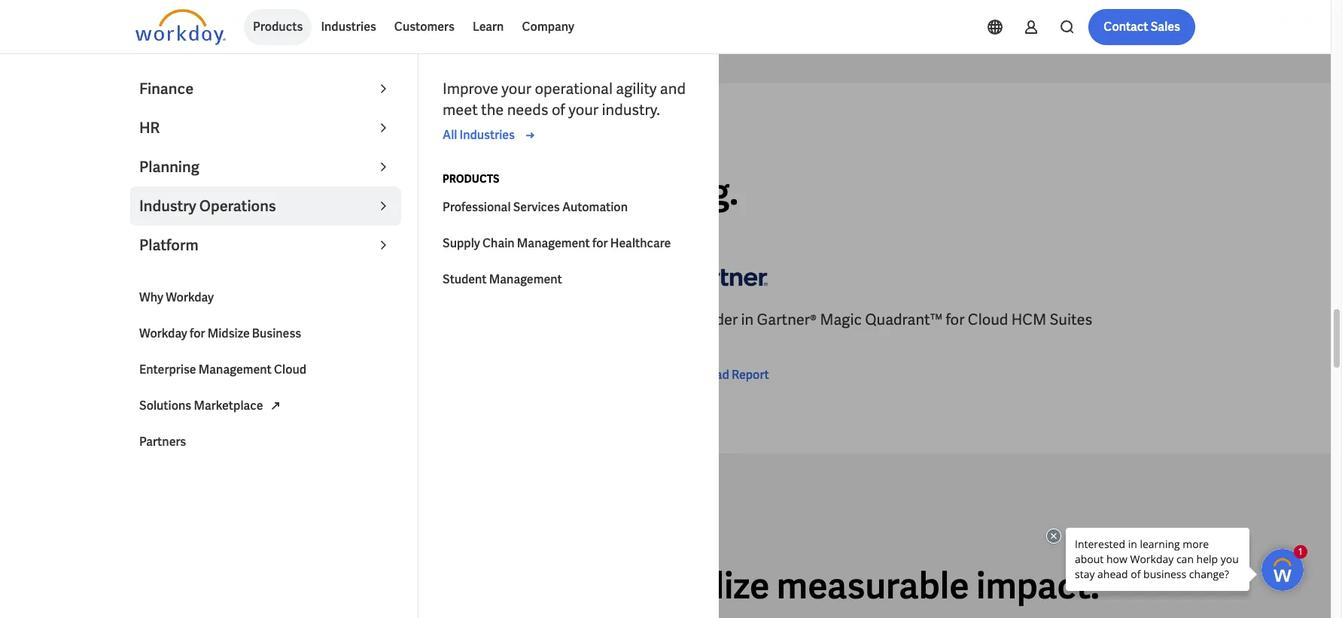 Task type: vqa. For each thing, say whether or not it's contained in the screenshot.
Workforce to the top
no



Task type: describe. For each thing, give the bounding box(es) containing it.
products
[[253, 19, 303, 35]]

enterprise
[[139, 362, 196, 378]]

contact sales link
[[1089, 9, 1196, 45]]

suites
[[1050, 311, 1093, 330]]

industry.
[[602, 100, 660, 120]]

impact.
[[977, 564, 1100, 610]]

opens in a new tab image
[[266, 397, 284, 415]]

midsize
[[208, 326, 250, 342]]

for right erp
[[536, 311, 555, 330]]

in for finance,
[[278, 169, 308, 216]]

2 quadrant™ from the left
[[865, 311, 943, 330]]

read report link for a leader in 2023 gartner® magic quadrant™ for cloud erp for service- centric enterprises
[[136, 388, 227, 406]]

workday for midsize business
[[139, 326, 301, 342]]

0 horizontal spatial and
[[518, 169, 580, 216]]

why
[[139, 290, 163, 306]]

products
[[443, 172, 500, 186]]

leader
[[168, 169, 271, 216]]

hcm
[[1012, 311, 1047, 330]]

operational
[[535, 79, 613, 99]]

agility
[[616, 79, 657, 99]]

finance button
[[130, 69, 401, 108]]

2 horizontal spatial cloud
[[968, 311, 1008, 330]]

read report link for a leader in gartner® magic quadrant™ for cloud hcm suites
[[678, 367, 769, 385]]

quadrant™ inside a leader in 2023 gartner® magic quadrant™ for cloud erp for service- centric enterprises
[[359, 311, 437, 330]]

why workday
[[139, 290, 214, 306]]

finance,
[[316, 169, 446, 216]]

industries
[[491, 564, 655, 610]]

improve your operational agility and meet the needs of your industry.
[[443, 79, 686, 120]]

all industries
[[443, 127, 515, 143]]

all
[[443, 127, 457, 143]]

operations
[[199, 197, 276, 216]]

service-
[[558, 311, 613, 330]]

and inside improve your operational agility and meet the needs of your industry.
[[660, 79, 686, 99]]

realize
[[662, 564, 770, 610]]

student management
[[443, 272, 562, 288]]

what analysts say
[[136, 133, 244, 146]]

industry operations button
[[130, 187, 401, 226]]

across
[[329, 564, 438, 610]]

hr,
[[453, 169, 511, 216]]

2 magic from the left
[[820, 311, 862, 330]]

2 gartner® from the left
[[757, 311, 817, 330]]

0 vertical spatial read
[[702, 368, 729, 384]]

in for 2023
[[199, 311, 212, 330]]

products button
[[244, 9, 312, 45]]

cloud inside a leader in 2023 gartner® magic quadrant™ for cloud erp for service- centric enterprises
[[462, 311, 502, 330]]

for left midsize
[[190, 326, 205, 342]]

finance
[[139, 79, 194, 99]]

0 vertical spatial management
[[517, 236, 590, 251]]

a leader in 2023 gartner® magic quadrant™ for cloud erp for service- centric enterprises
[[136, 311, 613, 351]]

enterprise management cloud
[[139, 362, 307, 378]]

hr
[[139, 118, 160, 138]]

what
[[136, 133, 167, 146]]

company
[[522, 19, 575, 35]]

in for gartner®
[[741, 311, 754, 330]]

magic inside a leader in 2023 gartner® magic quadrant™ for cloud erp for service- centric enterprises
[[314, 311, 356, 330]]

0 horizontal spatial your
[[502, 79, 532, 99]]

learn button
[[464, 9, 513, 45]]

solutions marketplace link
[[130, 389, 401, 425]]

partners
[[139, 434, 186, 450]]

supply chain management for healthcare
[[443, 236, 671, 251]]

2023
[[215, 311, 248, 330]]

solutions marketplace
[[139, 398, 263, 414]]

platform button
[[130, 226, 401, 265]]

1 vertical spatial report
[[190, 389, 227, 405]]

partners link
[[130, 425, 401, 461]]

professional services automation link
[[434, 190, 705, 226]]

solutions
[[139, 398, 191, 414]]

for down student
[[440, 311, 459, 330]]

customers
[[394, 19, 455, 35]]

companies
[[136, 564, 322, 610]]

supply chain management for healthcare link
[[434, 226, 705, 262]]

contact sales
[[1104, 19, 1181, 35]]

management for business
[[199, 362, 272, 378]]

for left hcm
[[946, 311, 965, 330]]

analysts
[[169, 133, 222, 146]]

professional
[[443, 200, 511, 215]]

erp
[[505, 311, 533, 330]]



Task type: locate. For each thing, give the bounding box(es) containing it.
needs
[[507, 100, 549, 120]]

1 vertical spatial management
[[489, 272, 562, 288]]

contact
[[1104, 19, 1149, 35]]

1 horizontal spatial magic
[[820, 311, 862, 330]]

2 horizontal spatial in
[[741, 311, 754, 330]]

1 vertical spatial read report link
[[136, 388, 227, 406]]

1 horizontal spatial leader
[[691, 311, 738, 330]]

business
[[252, 326, 301, 342]]

hr button
[[130, 108, 401, 148]]

chain
[[483, 236, 515, 251]]

0 vertical spatial and
[[660, 79, 686, 99]]

0 horizontal spatial in
[[199, 311, 212, 330]]

workday for midsize business link
[[130, 316, 401, 352]]

1 horizontal spatial read report link
[[678, 367, 769, 385]]

1 gartner image from the left
[[136, 256, 226, 298]]

a inside a leader in 2023 gartner® magic quadrant™ for cloud erp for service- centric enterprises
[[136, 311, 146, 330]]

all
[[445, 564, 483, 610]]

management for for
[[489, 272, 562, 288]]

leader for a leader in 2023 gartner® magic quadrant™ for cloud erp for service- centric enterprises
[[149, 311, 196, 330]]

companies across all industries realize measurable impact.
[[136, 564, 1100, 610]]

industries inside 'link'
[[460, 127, 515, 143]]

industries button
[[312, 9, 385, 45]]

1 horizontal spatial cloud
[[462, 311, 502, 330]]

enterprise management cloud link
[[130, 352, 401, 389]]

planning
[[139, 157, 199, 177]]

meet
[[443, 100, 478, 120]]

1 horizontal spatial and
[[660, 79, 686, 99]]

management down enterprises
[[199, 362, 272, 378]]

a leader in finance, hr, and planning.
[[136, 169, 739, 216]]

planning.
[[587, 169, 739, 216]]

workday
[[166, 290, 214, 306], [139, 326, 187, 342]]

industries inside dropdown button
[[321, 19, 376, 35]]

a
[[136, 169, 161, 216], [136, 311, 146, 330], [678, 311, 688, 330]]

a for a leader in finance, hr, and planning.
[[136, 169, 161, 216]]

1 vertical spatial your
[[569, 100, 599, 120]]

management
[[517, 236, 590, 251], [489, 272, 562, 288], [199, 362, 272, 378]]

2 leader from the left
[[691, 311, 738, 330]]

industry operations
[[139, 197, 276, 216]]

for down the automation on the left top of the page
[[593, 236, 608, 251]]

magic
[[314, 311, 356, 330], [820, 311, 862, 330]]

and right agility
[[660, 79, 686, 99]]

cloud
[[462, 311, 502, 330], [968, 311, 1008, 330], [274, 362, 307, 378]]

your down the operational
[[569, 100, 599, 120]]

management inside 'link'
[[199, 362, 272, 378]]

1 horizontal spatial in
[[278, 169, 308, 216]]

0 horizontal spatial leader
[[149, 311, 196, 330]]

automation
[[562, 200, 628, 215]]

0 horizontal spatial report
[[190, 389, 227, 405]]

0 vertical spatial read report link
[[678, 367, 769, 385]]

industry
[[139, 197, 196, 216]]

1 leader from the left
[[149, 311, 196, 330]]

for
[[593, 236, 608, 251], [440, 311, 459, 330], [536, 311, 555, 330], [946, 311, 965, 330], [190, 326, 205, 342]]

1 vertical spatial read
[[160, 389, 187, 405]]

industries down the
[[460, 127, 515, 143]]

industries right products
[[321, 19, 376, 35]]

marketplace
[[194, 398, 263, 414]]

workday right why
[[166, 290, 214, 306]]

1 horizontal spatial read report
[[702, 368, 769, 384]]

say
[[224, 133, 244, 146]]

0 vertical spatial read report
[[702, 368, 769, 384]]

0 horizontal spatial industries
[[321, 19, 376, 35]]

1 gartner® from the left
[[251, 311, 311, 330]]

1 horizontal spatial gartner image
[[678, 256, 768, 298]]

gartner®
[[251, 311, 311, 330], [757, 311, 817, 330]]

read report link
[[678, 367, 769, 385], [136, 388, 227, 406]]

1 horizontal spatial gartner®
[[757, 311, 817, 330]]

1 horizontal spatial quadrant™
[[865, 311, 943, 330]]

gartner® inside a leader in 2023 gartner® magic quadrant™ for cloud erp for service- centric enterprises
[[251, 311, 311, 330]]

1 vertical spatial and
[[518, 169, 580, 216]]

0 horizontal spatial cloud
[[274, 362, 307, 378]]

leader
[[149, 311, 196, 330], [691, 311, 738, 330]]

a for a leader in gartner® magic quadrant™ for cloud hcm suites
[[678, 311, 688, 330]]

in
[[278, 169, 308, 216], [199, 311, 212, 330], [741, 311, 754, 330]]

0 vertical spatial industries
[[321, 19, 376, 35]]

the
[[481, 100, 504, 120]]

0 vertical spatial workday
[[166, 290, 214, 306]]

and
[[660, 79, 686, 99], [518, 169, 580, 216]]

1 vertical spatial industries
[[460, 127, 515, 143]]

read report
[[702, 368, 769, 384], [160, 389, 227, 405]]

student
[[443, 272, 487, 288]]

learn
[[473, 19, 504, 35]]

read
[[702, 368, 729, 384], [160, 389, 187, 405]]

0 horizontal spatial quadrant™
[[359, 311, 437, 330]]

quadrant™
[[359, 311, 437, 330], [865, 311, 943, 330]]

all industries link
[[443, 126, 539, 145]]

1 horizontal spatial read
[[702, 368, 729, 384]]

measurable
[[777, 564, 969, 610]]

planning button
[[130, 148, 401, 187]]

0 horizontal spatial read report link
[[136, 388, 227, 406]]

professional services automation
[[443, 200, 628, 215]]

gartner image
[[136, 256, 226, 298], [678, 256, 768, 298]]

0 horizontal spatial read
[[160, 389, 187, 405]]

and up supply chain management for healthcare
[[518, 169, 580, 216]]

1 vertical spatial read report
[[160, 389, 227, 405]]

cloud inside 'link'
[[274, 362, 307, 378]]

1 horizontal spatial report
[[732, 368, 769, 384]]

cloud left erp
[[462, 311, 502, 330]]

a leader in gartner® magic quadrant™ for cloud hcm suites
[[678, 311, 1093, 330]]

in inside a leader in 2023 gartner® magic quadrant™ for cloud erp for service- centric enterprises
[[199, 311, 212, 330]]

cloud left hcm
[[968, 311, 1008, 330]]

industries
[[321, 19, 376, 35], [460, 127, 515, 143]]

a for a leader in 2023 gartner® magic quadrant™ for cloud erp for service- centric enterprises
[[136, 311, 146, 330]]

leader inside a leader in 2023 gartner® magic quadrant™ for cloud erp for service- centric enterprises
[[149, 311, 196, 330]]

0 vertical spatial report
[[732, 368, 769, 384]]

1 quadrant™ from the left
[[359, 311, 437, 330]]

2 gartner image from the left
[[678, 256, 768, 298]]

management down professional services automation link
[[517, 236, 590, 251]]

workday up enterprise
[[139, 326, 187, 342]]

supply
[[443, 236, 480, 251]]

0 horizontal spatial magic
[[314, 311, 356, 330]]

1 horizontal spatial industries
[[460, 127, 515, 143]]

customers button
[[385, 9, 464, 45]]

0 horizontal spatial gartner®
[[251, 311, 311, 330]]

report
[[732, 368, 769, 384], [190, 389, 227, 405]]

student management link
[[434, 262, 705, 298]]

why workday link
[[130, 280, 401, 316]]

of
[[552, 100, 565, 120]]

0 vertical spatial your
[[502, 79, 532, 99]]

centric
[[136, 332, 186, 351]]

improve
[[443, 79, 498, 99]]

management up erp
[[489, 272, 562, 288]]

platform
[[139, 236, 199, 255]]

2 vertical spatial management
[[199, 362, 272, 378]]

0 horizontal spatial gartner image
[[136, 256, 226, 298]]

0 horizontal spatial read report
[[160, 389, 227, 405]]

1 horizontal spatial your
[[569, 100, 599, 120]]

company button
[[513, 9, 584, 45]]

gartner image for 2023
[[136, 256, 226, 298]]

healthcare
[[610, 236, 671, 251]]

sales
[[1151, 19, 1181, 35]]

enterprises
[[189, 332, 267, 351]]

your up needs
[[502, 79, 532, 99]]

go to the homepage image
[[136, 9, 226, 45]]

cloud down the "business"
[[274, 362, 307, 378]]

1 magic from the left
[[314, 311, 356, 330]]

gartner image for gartner®
[[678, 256, 768, 298]]

services
[[513, 200, 560, 215]]

leader for a leader in gartner® magic quadrant™ for cloud hcm suites
[[691, 311, 738, 330]]

1 vertical spatial workday
[[139, 326, 187, 342]]



